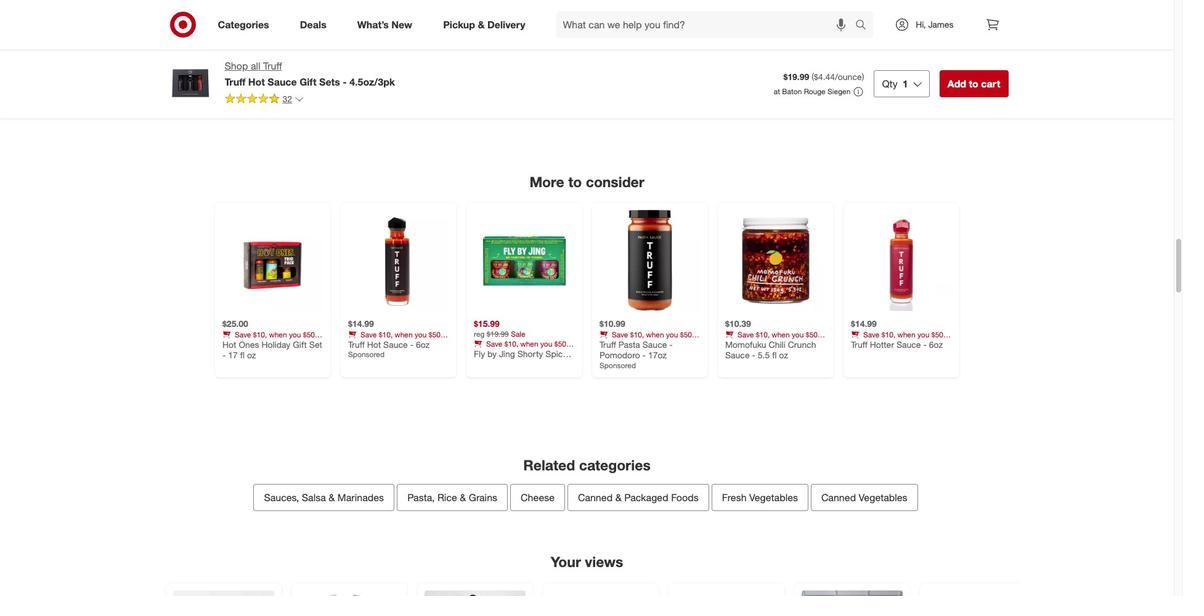 Task type: locate. For each thing, give the bounding box(es) containing it.
melinda's
[[550, 38, 587, 49]]

truff hotter sauce - 6oz image
[[173, 0, 274, 10], [851, 210, 952, 312]]

your
[[551, 554, 581, 571]]

reg
[[474, 330, 484, 339]]

original down clay
[[927, 49, 957, 59]]

1 horizontal spatial sponsored
[[599, 361, 636, 370]]

1 vertical spatial gift
[[293, 340, 307, 350]]

on up "pomodoro"
[[599, 340, 608, 349]]

fruit and vegetable interactive plush cube with rabbit rattle - cloud island™ image
[[173, 591, 274, 597]]

5oz inside scotch boyz jerk sauce - 5oz
[[802, 49, 815, 59]]

- inside hot ones holiday gift set - 17 fl oz
[[222, 350, 226, 361]]

to down clay
[[949, 72, 956, 81]]

fl right 5.5
[[772, 350, 777, 361]]

red inside red clay hot sauce original hot sauce - 5oz
[[927, 38, 943, 49]]

oz down the chili in the bottom right of the page
[[779, 350, 788, 361]]

$10,
[[203, 29, 217, 38], [329, 29, 343, 38], [455, 29, 469, 38], [581, 29, 595, 38], [706, 29, 720, 38], [832, 29, 846, 38], [958, 29, 972, 38], [253, 330, 267, 340], [379, 330, 392, 340], [630, 330, 644, 340], [756, 330, 770, 340], [881, 330, 895, 340], [504, 340, 518, 349]]

0 vertical spatial hotter
[[192, 38, 216, 49]]

2 vegetables from the left
[[859, 492, 908, 504]]

4.5oz/3pk
[[350, 76, 395, 88]]

sauces,
[[264, 492, 299, 504]]

fl right 17
[[240, 350, 244, 361]]

&
[[478, 18, 485, 31], [200, 38, 205, 47], [326, 38, 331, 47], [452, 38, 457, 47], [578, 38, 582, 47], [703, 38, 708, 47], [829, 38, 834, 47], [955, 38, 960, 47], [250, 340, 254, 349], [376, 340, 380, 349], [627, 340, 632, 349], [753, 340, 757, 349], [878, 340, 883, 349], [501, 349, 506, 358], [329, 492, 335, 504], [460, 492, 466, 504], [615, 492, 622, 504]]

& inside $28.99 save $10, when you $50 on food & beverage
[[452, 38, 457, 47]]

save
[[185, 29, 201, 38], [311, 29, 327, 38], [437, 29, 453, 38], [562, 29, 579, 38], [688, 29, 704, 38], [814, 29, 830, 38], [940, 29, 956, 38], [235, 330, 251, 340], [360, 330, 376, 340], [612, 330, 628, 340], [737, 330, 754, 340], [863, 330, 879, 340], [486, 340, 502, 349]]

sponsored inside truff hot sauce - 6oz sponsored
[[348, 350, 384, 360]]

5oz
[[802, 49, 815, 59], [1008, 49, 1022, 59]]

to down red clay hot sauce original hot sauce - 5oz
[[969, 78, 979, 90]]

25oz
[[473, 49, 492, 59]]

1 boyz from the left
[[706, 38, 725, 49]]

$19.99 up baton
[[784, 72, 809, 82]]

0 horizontal spatial original
[[489, 38, 519, 49]]

0 vertical spatial truff hotter sauce - 6oz
[[173, 38, 265, 49]]

hot
[[473, 38, 486, 49], [727, 38, 741, 49], [965, 38, 979, 49], [424, 49, 438, 59], [550, 49, 564, 59], [959, 49, 973, 59], [248, 76, 265, 88], [222, 340, 236, 350], [367, 340, 381, 350]]

add to cart down clay
[[933, 72, 973, 81]]

image of truff hot sauce gift sets - 4.5oz/3pk image
[[165, 59, 215, 108]]

- inside 'frank's red hot original hot sauce - 25oz / 2pk'
[[467, 49, 471, 59]]

clay
[[945, 38, 962, 49]]

fresh
[[722, 492, 747, 504]]

truffle
[[613, 38, 637, 49]]

your views
[[551, 554, 623, 571]]

1
[[903, 78, 908, 90]]

boyz inside scotch boyz jerk sauce - 5oz
[[831, 38, 850, 49]]

categories
[[218, 18, 269, 31]]

oz
[[247, 350, 256, 361], [779, 350, 788, 361]]

on down $28.99 on the top of the page
[[424, 38, 433, 47]]

red left clay
[[927, 38, 943, 49]]

truff up "pomodoro"
[[599, 340, 616, 350]]

original inside red clay hot sauce original hot sauce - 5oz
[[927, 49, 957, 59]]

hot inside melinda's black truffle hot sauce - 12oz
[[550, 49, 564, 59]]

0 vertical spatial gift
[[300, 76, 317, 88]]

vegetables
[[749, 492, 798, 504], [859, 492, 908, 504]]

0 horizontal spatial boyz
[[706, 38, 725, 49]]

sauce
[[218, 38, 243, 49], [872, 38, 896, 49], [981, 38, 1005, 49], [441, 49, 465, 59], [566, 49, 591, 59], [676, 49, 700, 59], [976, 49, 1000, 59], [268, 76, 297, 88], [383, 340, 408, 350], [642, 340, 667, 350], [896, 340, 921, 350], [725, 350, 750, 361]]

fl inside momofuku chili crunch sauce - 5.5 fl oz
[[772, 350, 777, 361]]

/
[[494, 49, 497, 59]]

add to cart
[[178, 72, 218, 81], [304, 72, 344, 81], [807, 72, 847, 81], [933, 72, 973, 81], [948, 78, 1001, 90]]

)
[[862, 72, 864, 82]]

sauce inside truff hot sauce - 6oz sponsored
[[383, 340, 408, 350]]

on down reg
[[474, 349, 482, 358]]

hot right set
[[367, 340, 381, 350]]

gift inside hot ones holiday gift set - 17 fl oz
[[293, 340, 307, 350]]

canned & packaged foods link
[[568, 485, 709, 512]]

1 scotch from the left
[[676, 38, 703, 49]]

1 horizontal spatial 5oz
[[1008, 49, 1022, 59]]

5oz inside red clay hot sauce original hot sauce - 5oz
[[1008, 49, 1022, 59]]

1 horizontal spatial truff hotter sauce - 6oz image
[[851, 210, 952, 312]]

boyz left pepper
[[706, 38, 725, 49]]

sauce inside 'frank's red hot original hot sauce - 25oz / 2pk'
[[441, 49, 465, 59]]

deals link
[[290, 11, 342, 38]]

truff hot sauce - 6oz image
[[348, 210, 449, 312]]

original
[[489, 38, 519, 49], [927, 49, 957, 59]]

momofuku chili crunch sauce - 5.5 fl oz
[[725, 340, 816, 361]]

when
[[219, 29, 237, 38], [345, 29, 363, 38], [471, 29, 489, 38], [597, 29, 615, 38], [722, 29, 740, 38], [848, 29, 866, 38], [974, 29, 992, 38], [269, 330, 287, 340], [395, 330, 412, 340], [646, 330, 664, 340], [772, 330, 790, 340], [897, 330, 915, 340], [520, 340, 538, 349]]

hot up 17
[[222, 340, 236, 350]]

boyz
[[706, 38, 725, 49], [831, 38, 850, 49]]

1 vegetables from the left
[[749, 492, 798, 504]]

fl inside hot ones holiday gift set - 17 fl oz
[[240, 350, 244, 361]]

hot inside truff hot sauce - 6oz sponsored
[[367, 340, 381, 350]]

hot inside hot ones holiday gift set - 17 fl oz
[[222, 340, 236, 350]]

1 canned from the left
[[578, 492, 613, 504]]

- inside truff hot sauce - 6oz sponsored
[[410, 340, 413, 350]]

0 horizontal spatial vegetables
[[749, 492, 798, 504]]

add down red clay hot sauce original hot sauce - 5oz
[[948, 78, 966, 90]]

1 horizontal spatial oz
[[779, 350, 788, 361]]

on right set
[[348, 340, 356, 349]]

red inside 'frank's red hot original hot sauce - 25oz / 2pk'
[[454, 38, 470, 49]]

food
[[183, 38, 198, 47], [309, 38, 324, 47], [435, 38, 450, 47], [560, 38, 576, 47], [686, 38, 701, 47], [812, 38, 827, 47], [938, 38, 953, 47], [233, 340, 248, 349], [358, 340, 373, 349], [610, 340, 625, 349], [736, 340, 751, 349], [861, 340, 876, 349], [484, 349, 499, 358]]

on
[[173, 38, 181, 47], [299, 38, 307, 47], [424, 38, 433, 47], [550, 38, 558, 47], [676, 38, 684, 47], [802, 38, 810, 47], [927, 38, 936, 47], [222, 340, 231, 349], [348, 340, 356, 349], [599, 340, 608, 349], [725, 340, 733, 349], [851, 340, 859, 349], [474, 349, 482, 358]]

hot ones holiday gift set - 17 fl oz image
[[222, 210, 323, 312]]

hot down melinda's
[[550, 49, 564, 59]]

food inside $28.99 save $10, when you $50 on food & beverage
[[435, 38, 450, 47]]

6oz
[[251, 38, 265, 49], [708, 49, 722, 59], [416, 340, 429, 350], [929, 340, 943, 350]]

red down pickup
[[454, 38, 470, 49]]

$19.99 down $15.99
[[487, 330, 509, 339]]

sponsored
[[348, 350, 384, 360], [599, 361, 636, 370]]

2 scotch from the left
[[802, 38, 829, 49]]

0 horizontal spatial sponsored
[[348, 350, 384, 360]]

gift left sets
[[300, 76, 317, 88]]

hot inside the shop all truff truff hot sauce gift sets - 4.5oz/3pk
[[248, 76, 265, 88]]

foods
[[671, 492, 699, 504]]

1 horizontal spatial boyz
[[831, 38, 850, 49]]

hot left pepper
[[727, 38, 741, 49]]

red
[[454, 38, 470, 49], [927, 38, 943, 49]]

add to cart button down clay
[[927, 67, 978, 87]]

add right 1
[[933, 72, 947, 81]]

1 fl from the left
[[240, 350, 244, 361]]

1 horizontal spatial $19.99
[[784, 72, 809, 82]]

$19.99
[[784, 72, 809, 82], [487, 330, 509, 339]]

categories link
[[207, 11, 285, 38]]

1 vertical spatial original
[[927, 49, 957, 59]]

0 horizontal spatial $19.99
[[487, 330, 509, 339]]

original up the 2pk in the left top of the page
[[489, 38, 519, 49]]

pasta, rice & grains link
[[397, 485, 508, 512]]

- inside scotch boyz jerk sauce - 5oz
[[899, 38, 902, 49]]

scotch up (
[[802, 38, 829, 49]]

0 horizontal spatial fl
[[240, 350, 244, 361]]

what's new
[[357, 18, 412, 31]]

hot ones holiday gift set - 17 fl oz
[[222, 340, 322, 361]]

sale
[[511, 330, 525, 339]]

1 horizontal spatial canned
[[822, 492, 856, 504]]

momofuku
[[725, 340, 766, 350]]

cart
[[204, 72, 218, 81], [329, 72, 344, 81], [832, 72, 847, 81], [958, 72, 973, 81], [981, 78, 1001, 90]]

0 vertical spatial original
[[489, 38, 519, 49]]

on up $19.99 ( $4.44 /ounce ) at the right top of the page
[[802, 38, 810, 47]]

32
[[283, 94, 292, 104]]

salsa
[[302, 492, 326, 504]]

0 horizontal spatial 5oz
[[802, 49, 815, 59]]

0 horizontal spatial canned
[[578, 492, 613, 504]]

1 red from the left
[[454, 38, 470, 49]]

1 5oz from the left
[[802, 49, 815, 59]]

-
[[245, 38, 249, 49], [899, 38, 902, 49], [467, 49, 471, 59], [593, 49, 596, 59], [703, 49, 706, 59], [1002, 49, 1006, 59], [343, 76, 347, 88], [410, 340, 413, 350], [669, 340, 673, 350], [923, 340, 927, 350], [222, 350, 226, 361], [642, 350, 646, 361], [752, 350, 755, 361]]

canned for canned & packaged foods
[[578, 492, 613, 504]]

boyz inside scotch boyz hot pepper sauce - 6oz
[[706, 38, 725, 49]]

vegetables for canned vegetables
[[859, 492, 908, 504]]

save inside $28.99 save $10, when you $50 on food & beverage
[[437, 29, 453, 38]]

1 horizontal spatial vegetables
[[859, 492, 908, 504]]

truff right set
[[348, 340, 364, 350]]

boyz left jerk
[[831, 38, 850, 49]]

gift left set
[[293, 340, 307, 350]]

add left "shop"
[[178, 72, 192, 81]]

oz inside hot ones holiday gift set - 17 fl oz
[[247, 350, 256, 361]]

sauce inside scotch boyz hot pepper sauce - 6oz
[[676, 49, 700, 59]]

crunch
[[788, 340, 816, 350]]

2 fl from the left
[[772, 350, 777, 361]]

add
[[178, 72, 192, 81], [304, 72, 318, 81], [807, 72, 821, 81], [933, 72, 947, 81], [948, 78, 966, 90]]

on down hi, james
[[927, 38, 936, 47]]

1 vertical spatial truff hotter sauce - 6oz
[[851, 340, 943, 350]]

shop
[[225, 60, 248, 72]]

to
[[195, 72, 202, 81], [320, 72, 327, 81], [823, 72, 830, 81], [949, 72, 956, 81], [969, 78, 979, 90], [568, 173, 582, 190]]

canned for canned vegetables
[[822, 492, 856, 504]]

fl
[[240, 350, 244, 361], [772, 350, 777, 361]]

truff inside truff pasta sauce - pomodoro - 17oz sponsored
[[599, 340, 616, 350]]

2 boyz from the left
[[831, 38, 850, 49]]

2 oz from the left
[[779, 350, 788, 361]]

2 canned from the left
[[822, 492, 856, 504]]

1 horizontal spatial truff hotter sauce - 6oz
[[851, 340, 943, 350]]

truff right 'all'
[[263, 60, 282, 72]]

0 horizontal spatial truff hotter sauce - 6oz image
[[173, 0, 274, 10]]

hi, james
[[916, 19, 954, 30]]

2 5oz from the left
[[1008, 49, 1022, 59]]

at baton rouge siegen
[[774, 87, 851, 96]]

vegetables for fresh vegetables
[[749, 492, 798, 504]]

6oz inside truff hot sauce - 6oz sponsored
[[416, 340, 429, 350]]

boyz for hot
[[706, 38, 725, 49]]

scotch inside scotch boyz jerk sauce - 5oz
[[802, 38, 829, 49]]

scotch inside scotch boyz hot pepper sauce - 6oz
[[676, 38, 703, 49]]

add to cart up the rouge
[[807, 72, 847, 81]]

you inside $28.99 save $10, when you $50 on food & beverage
[[491, 29, 503, 38]]

to right (
[[823, 72, 830, 81]]

packaged
[[624, 492, 669, 504]]

sauces, salsa & marinades
[[264, 492, 384, 504]]

sauce inside momofuku chili crunch sauce - 5.5 fl oz
[[725, 350, 750, 361]]

scotch down $2.99
[[676, 38, 703, 49]]

beverage
[[207, 38, 238, 47], [333, 38, 364, 47], [459, 38, 489, 47], [584, 38, 615, 47], [710, 38, 741, 47], [836, 38, 867, 47], [962, 38, 992, 47], [257, 340, 287, 349], [382, 340, 413, 349], [634, 340, 664, 349], [759, 340, 790, 349], [885, 340, 916, 349], [508, 349, 539, 358]]

sponsored inside truff pasta sauce - pomodoro - 17oz sponsored
[[599, 361, 636, 370]]

hot down 'all'
[[248, 76, 265, 88]]

1 vertical spatial sponsored
[[599, 361, 636, 370]]

truff hotter sauce - 6oz
[[173, 38, 265, 49], [851, 340, 943, 350]]

- inside momofuku chili crunch sauce - 5.5 fl oz
[[752, 350, 755, 361]]

0 horizontal spatial oz
[[247, 350, 256, 361]]

new
[[392, 18, 412, 31]]

when inside $28.99 save $10, when you $50 on food & beverage
[[471, 29, 489, 38]]

deals
[[300, 18, 327, 31]]

1 horizontal spatial hotter
[[870, 340, 894, 350]]

0 vertical spatial sponsored
[[348, 350, 384, 360]]

to right more
[[568, 173, 582, 190]]

oz down ones
[[247, 350, 256, 361]]

add left sets
[[304, 72, 318, 81]]

0 horizontal spatial scotch
[[676, 38, 703, 49]]

1 horizontal spatial original
[[927, 49, 957, 59]]

2 red from the left
[[927, 38, 943, 49]]

canned
[[578, 492, 613, 504], [822, 492, 856, 504]]

1 horizontal spatial fl
[[772, 350, 777, 361]]

1 vertical spatial $19.99
[[487, 330, 509, 339]]

0 horizontal spatial hotter
[[192, 38, 216, 49]]

boyz for jerk
[[831, 38, 850, 49]]

1 oz from the left
[[247, 350, 256, 361]]

james
[[928, 19, 954, 30]]

scotch for 5oz
[[802, 38, 829, 49]]

all
[[251, 60, 260, 72]]

1 horizontal spatial scotch
[[802, 38, 829, 49]]

truff pasta sauce - pomodoro - 17oz sponsored
[[599, 340, 673, 370]]

17oz
[[648, 350, 667, 361]]

What can we help you find? suggestions appear below search field
[[556, 11, 859, 38]]

fly by jing shorty spice triple threat three pack sauce - 5.2oz image
[[474, 210, 575, 312]]

1 horizontal spatial red
[[927, 38, 943, 49]]

0 horizontal spatial red
[[454, 38, 470, 49]]

1 vertical spatial hotter
[[870, 340, 894, 350]]



Task type: vqa. For each thing, say whether or not it's contained in the screenshot.
the bottommost spend
no



Task type: describe. For each thing, give the bounding box(es) containing it.
$5.49
[[927, 17, 948, 28]]

qty
[[882, 78, 898, 90]]

views
[[585, 554, 623, 571]]

pasta, rice & grains
[[407, 492, 497, 504]]

set
[[309, 340, 322, 350]]

fresh vegetables link
[[712, 485, 809, 512]]

pasta
[[618, 340, 640, 350]]

rouge
[[804, 87, 826, 96]]

truff up image of truff hot sauce gift sets - 4.5oz/3pk
[[173, 38, 189, 49]]

baton
[[782, 87, 802, 96]]

$4.89
[[550, 17, 571, 28]]

consider
[[586, 173, 644, 190]]

on down $2.99
[[676, 38, 684, 47]]

on up image of truff hot sauce gift sets - 4.5oz/3pk
[[173, 38, 181, 47]]

chili
[[769, 340, 785, 350]]

$50 inside $28.99 save $10, when you $50 on food & beverage
[[505, 29, 517, 38]]

pasta,
[[407, 492, 435, 504]]

to left 4.5oz/3pk
[[320, 72, 327, 81]]

women's long sleeve asymmetrical cut-out button detail midi dress - future collective™ with reese blutstein dark gray image
[[424, 591, 525, 597]]

/ounce
[[835, 72, 862, 82]]

gift inside the shop all truff truff hot sauce gift sets - 4.5oz/3pk
[[300, 76, 317, 88]]

shop all truff truff hot sauce gift sets - 4.5oz/3pk
[[225, 60, 395, 88]]

- inside scotch boyz hot pepper sauce - 6oz
[[703, 49, 706, 59]]

sauce inside the shop all truff truff hot sauce gift sets - 4.5oz/3pk
[[268, 76, 297, 88]]

holiday
[[261, 340, 290, 350]]

32 link
[[225, 93, 305, 107]]

truff inside truff hot sauce - 6oz sponsored
[[348, 340, 364, 350]]

0 vertical spatial truff hotter sauce - 6oz image
[[173, 0, 274, 10]]

frank's
[[424, 38, 452, 49]]

$28.99 save $10, when you $50 on food & beverage
[[424, 17, 517, 47]]

sauces, salsa & marinades link
[[254, 485, 395, 512]]

add to cart left 4.5oz/3pk
[[304, 72, 344, 81]]

$15.99 reg $19.99 sale
[[474, 319, 525, 339]]

categories
[[579, 457, 651, 474]]

truff right crunch
[[851, 340, 867, 350]]

hot inside scotch boyz hot pepper sauce - 6oz
[[727, 38, 741, 49]]

add to cart button down red clay hot sauce original hot sauce - 5oz
[[940, 70, 1009, 97]]

red clay hot sauce original hot sauce - 5oz
[[927, 38, 1022, 59]]

melinda's black truffle hot sauce - 12oz
[[550, 38, 637, 59]]

- inside red clay hot sauce original hot sauce - 5oz
[[1002, 49, 1006, 59]]

grains
[[469, 492, 497, 504]]

what's new link
[[347, 11, 428, 38]]

jerk
[[853, 38, 869, 49]]

- inside the shop all truff truff hot sauce gift sets - 4.5oz/3pk
[[343, 76, 347, 88]]

$10.99
[[599, 319, 625, 329]]

ones
[[238, 340, 259, 350]]

sets
[[319, 76, 340, 88]]

what's
[[357, 18, 389, 31]]

momofuku chili crunch sauce - 5.5 fl oz image
[[725, 210, 826, 312]]

marinades
[[338, 492, 384, 504]]

$10, inside $28.99 save $10, when you $50 on food & beverage
[[455, 29, 469, 38]]

truff hot sauce - 6oz sponsored
[[348, 340, 429, 360]]

12oz
[[599, 49, 617, 59]]

hot down frank's
[[424, 49, 438, 59]]

add to cart down red clay hot sauce original hot sauce - 5oz
[[948, 78, 1001, 90]]

frank's red hot original hot sauce - 25oz / 2pk
[[424, 38, 519, 59]]

$28.99
[[424, 17, 450, 28]]

scotch boyz jerk sauce - 5oz
[[802, 38, 902, 59]]

black
[[589, 38, 611, 49]]

on inside $28.99 save $10, when you $50 on food & beverage
[[424, 38, 433, 47]]

cheese link
[[510, 485, 565, 512]]

$19.99 inside $15.99 reg $19.99 sale
[[487, 330, 509, 339]]

2pk
[[499, 49, 514, 59]]

canned vegetables
[[822, 492, 908, 504]]

delivery
[[487, 18, 525, 31]]

qty 1
[[882, 78, 908, 90]]

hot up 25oz
[[473, 38, 486, 49]]

on down "$10.39"
[[725, 340, 733, 349]]

truff down "shop"
[[225, 76, 245, 88]]

pepper
[[743, 38, 771, 49]]

related
[[523, 457, 575, 474]]

hot right clay
[[965, 38, 979, 49]]

educational insights mini light filters tranquil blue 2' x 2' 4-pack, for classrooms & offices image
[[802, 591, 903, 597]]

$15.99
[[474, 319, 499, 329]]

0 horizontal spatial truff hotter sauce - 6oz
[[173, 38, 265, 49]]

on down $4.89
[[550, 38, 558, 47]]

$10.39
[[725, 319, 751, 329]]

pomodoro
[[599, 350, 640, 361]]

add up the rouge
[[807, 72, 821, 81]]

on right crunch
[[851, 340, 859, 349]]

1 vertical spatial truff hotter sauce - 6oz image
[[851, 210, 952, 312]]

pickup & delivery link
[[433, 11, 541, 38]]

scotch for -
[[676, 38, 703, 49]]

canned & packaged foods
[[578, 492, 699, 504]]

scotch boyz hot pepper sauce - 6oz
[[676, 38, 771, 59]]

more
[[530, 173, 564, 190]]

0 vertical spatial $19.99
[[784, 72, 809, 82]]

rice
[[438, 492, 457, 504]]

5.5
[[758, 350, 770, 361]]

pickup & delivery
[[443, 18, 525, 31]]

beverage inside $28.99 save $10, when you $50 on food & beverage
[[459, 38, 489, 47]]

6oz inside scotch boyz hot pepper sauce - 6oz
[[708, 49, 722, 59]]

hot down clay
[[959, 49, 973, 59]]

at
[[774, 87, 780, 96]]

on down deals
[[299, 38, 307, 47]]

more to consider
[[530, 173, 644, 190]]

add to cart left "shop"
[[178, 72, 218, 81]]

add to cart button up the rouge
[[802, 67, 852, 87]]

sauce inside truff pasta sauce - pomodoro - 17oz sponsored
[[642, 340, 667, 350]]

$2.99
[[676, 17, 697, 28]]

truff pasta sauce - pomodoro - 17oz image
[[599, 210, 700, 312]]

17
[[228, 350, 238, 361]]

sauce inside scotch boyz jerk sauce - 5oz
[[872, 38, 896, 49]]

fresh vegetables
[[722, 492, 798, 504]]

oz inside momofuku chili crunch sauce - 5.5 fl oz
[[779, 350, 788, 361]]

$25.00
[[222, 319, 248, 329]]

add to cart button left 4.5oz/3pk
[[299, 67, 349, 87]]

original inside 'frank's red hot original hot sauce - 25oz / 2pk'
[[489, 38, 519, 49]]

to left "shop"
[[195, 72, 202, 81]]

search button
[[850, 11, 880, 41]]

cheese
[[521, 492, 555, 504]]

on up 17
[[222, 340, 231, 349]]

hi,
[[916, 19, 926, 30]]

pickup
[[443, 18, 475, 31]]

canned vegetables link
[[811, 485, 918, 512]]

search
[[850, 19, 880, 32]]

related categories
[[523, 457, 651, 474]]

women's disney minnie mouse holiday cardigan - disney store image
[[299, 591, 400, 597]]

add to cart button left "shop"
[[173, 67, 224, 87]]

$19.99 ( $4.44 /ounce )
[[784, 72, 864, 82]]

- inside melinda's black truffle hot sauce - 12oz
[[593, 49, 596, 59]]

(
[[812, 72, 814, 82]]

sauce inside melinda's black truffle hot sauce - 12oz
[[566, 49, 591, 59]]

$4.44
[[814, 72, 835, 82]]



